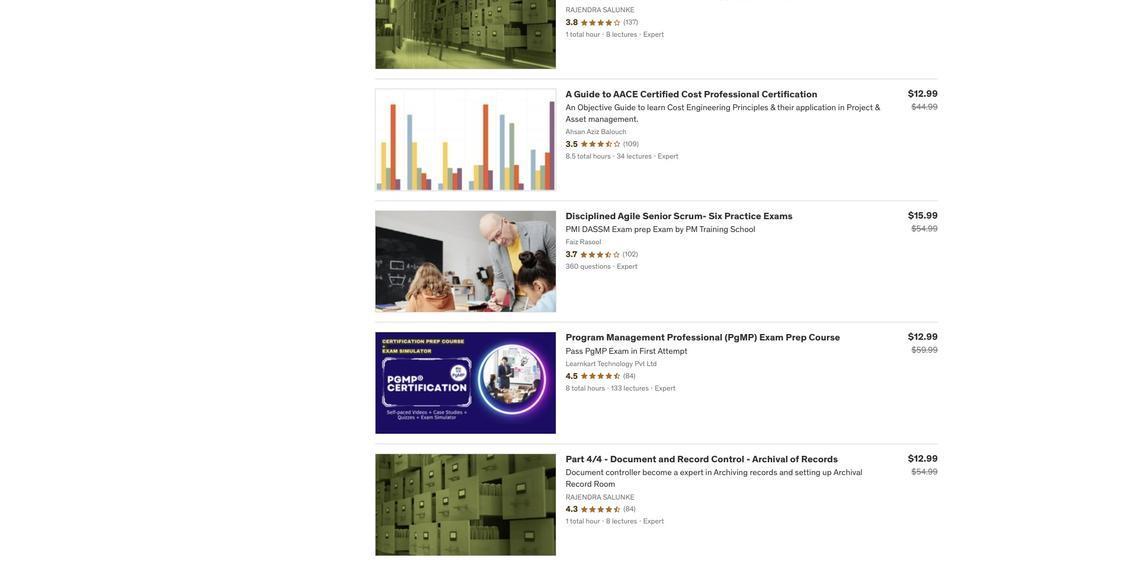 Task type: vqa. For each thing, say whether or not it's contained in the screenshot.


Task type: describe. For each thing, give the bounding box(es) containing it.
1 - from the left
[[604, 453, 608, 465]]

six
[[709, 210, 722, 221]]

2 - from the left
[[747, 453, 751, 465]]

$12.99 $54.99
[[908, 453, 938, 477]]

$12.99 for part 4/4 - document and record control - archival of records
[[908, 453, 938, 464]]

certification
[[762, 88, 818, 100]]

course
[[809, 332, 840, 343]]

archival
[[752, 453, 788, 465]]

part
[[566, 453, 585, 465]]

program management professional (pgmp) exam prep course link
[[566, 332, 840, 343]]

disciplined
[[566, 210, 616, 221]]

1 vertical spatial professional
[[667, 332, 723, 343]]

to
[[602, 88, 612, 100]]

management
[[606, 332, 665, 343]]

certified
[[640, 88, 679, 100]]

agile
[[618, 210, 641, 221]]

prep
[[786, 332, 807, 343]]

aace
[[613, 88, 638, 100]]

$54.99 for $15.99
[[912, 223, 938, 234]]

$12.99 for program management professional (pgmp) exam prep course
[[908, 331, 938, 343]]

a guide to aace certified cost professional certification link
[[566, 88, 818, 100]]

disciplined agile senior scrum- six practice exams link
[[566, 210, 793, 221]]

guide
[[574, 88, 600, 100]]

program
[[566, 332, 604, 343]]

cost
[[682, 88, 702, 100]]

senior
[[643, 210, 672, 221]]

a
[[566, 88, 572, 100]]

$54.99 for $12.99
[[912, 467, 938, 477]]

$59.99
[[912, 345, 938, 356]]

a guide to aace certified cost professional certification
[[566, 88, 818, 100]]

$12.99 for a guide to aace certified cost professional certification
[[908, 87, 938, 99]]



Task type: locate. For each thing, give the bounding box(es) containing it.
record
[[677, 453, 709, 465]]

- right 4/4
[[604, 453, 608, 465]]

1 vertical spatial $54.99
[[912, 467, 938, 477]]

2 vertical spatial $12.99
[[908, 453, 938, 464]]

exams
[[764, 210, 793, 221]]

$44.99
[[912, 101, 938, 112]]

2 $12.99 from the top
[[908, 331, 938, 343]]

$12.99
[[908, 87, 938, 99], [908, 331, 938, 343], [908, 453, 938, 464]]

1 horizontal spatial -
[[747, 453, 751, 465]]

program management professional (pgmp) exam prep course
[[566, 332, 840, 343]]

document
[[610, 453, 657, 465]]

records
[[801, 453, 838, 465]]

- right control
[[747, 453, 751, 465]]

part 4/4 - document and record control - archival of records
[[566, 453, 838, 465]]

professional left (pgmp)
[[667, 332, 723, 343]]

0 vertical spatial $54.99
[[912, 223, 938, 234]]

(pgmp)
[[725, 332, 757, 343]]

exam
[[760, 332, 784, 343]]

0 horizontal spatial -
[[604, 453, 608, 465]]

0 vertical spatial professional
[[704, 88, 760, 100]]

part 4/4 - document and record control - archival of records link
[[566, 453, 838, 465]]

control
[[711, 453, 745, 465]]

3 $12.99 from the top
[[908, 453, 938, 464]]

$54.99 inside $15.99 $54.99
[[912, 223, 938, 234]]

$12.99 $59.99
[[908, 331, 938, 356]]

1 $12.99 from the top
[[908, 87, 938, 99]]

professional
[[704, 88, 760, 100], [667, 332, 723, 343]]

disciplined agile senior scrum- six practice exams
[[566, 210, 793, 221]]

of
[[790, 453, 799, 465]]

2 $54.99 from the top
[[912, 467, 938, 477]]

1 $54.99 from the top
[[912, 223, 938, 234]]

scrum-
[[674, 210, 707, 221]]

$54.99
[[912, 223, 938, 234], [912, 467, 938, 477]]

1 vertical spatial $12.99
[[908, 331, 938, 343]]

$12.99 $44.99
[[908, 87, 938, 112]]

practice
[[725, 210, 762, 221]]

0 vertical spatial $12.99
[[908, 87, 938, 99]]

$15.99
[[908, 209, 938, 221]]

and
[[659, 453, 675, 465]]

$15.99 $54.99
[[908, 209, 938, 234]]

4/4
[[587, 453, 602, 465]]

-
[[604, 453, 608, 465], [747, 453, 751, 465]]

professional right cost
[[704, 88, 760, 100]]

$54.99 inside $12.99 $54.99
[[912, 467, 938, 477]]



